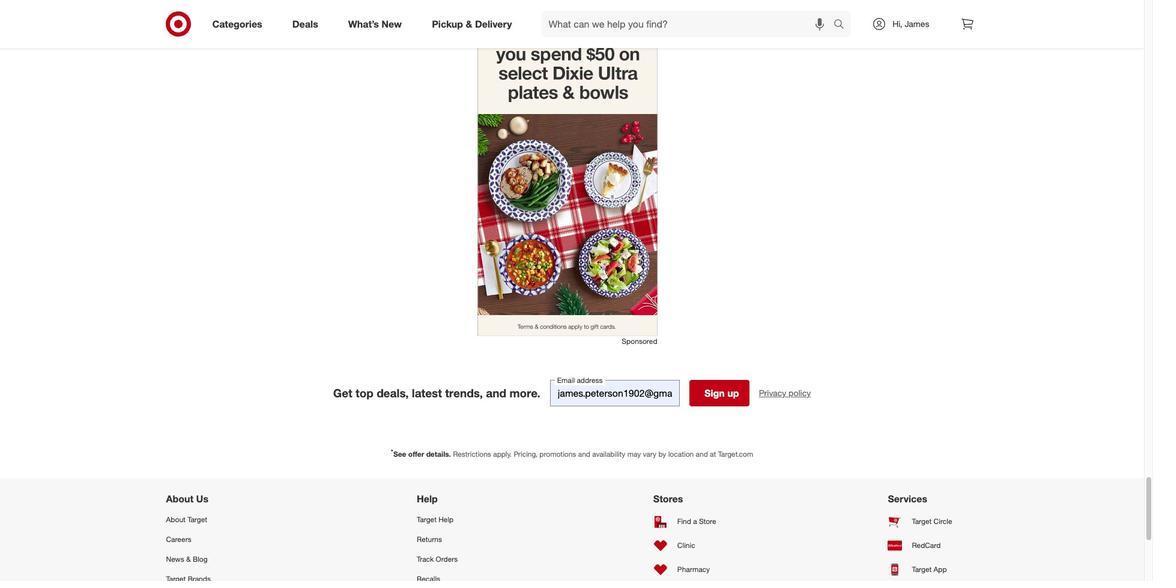 Task type: vqa. For each thing, say whether or not it's contained in the screenshot.
'Artificial Flower Stems' on the top right of page
no



Task type: locate. For each thing, give the bounding box(es) containing it.
and left availability
[[578, 450, 590, 459]]

stores
[[653, 493, 683, 505]]

careers link
[[166, 530, 257, 550]]

and
[[486, 386, 506, 400], [578, 450, 590, 459], [696, 450, 708, 459]]

restrictions
[[453, 450, 491, 459]]

and left at in the right bottom of the page
[[696, 450, 708, 459]]

0 vertical spatial help
[[417, 493, 438, 505]]

privacy
[[759, 388, 786, 398]]

redcard
[[912, 541, 941, 550]]

0 horizontal spatial and
[[486, 386, 506, 400]]

orders
[[436, 555, 458, 564]]

pickup
[[432, 18, 463, 30]]

about for about target
[[166, 515, 185, 524]]

promotions
[[539, 450, 576, 459]]

careers
[[166, 535, 191, 544]]

get top deals, latest trends, and more.
[[333, 386, 540, 400]]

categories link
[[202, 11, 277, 37]]

1 horizontal spatial &
[[466, 18, 472, 30]]

& inside the news & blog link
[[186, 555, 191, 564]]

about
[[166, 493, 193, 505], [166, 515, 185, 524]]

sponsored
[[622, 337, 657, 346]]

pickup & delivery link
[[422, 11, 527, 37]]

target up returns
[[417, 515, 437, 524]]

about target
[[166, 515, 207, 524]]

news
[[166, 555, 184, 564]]

help up the target help
[[417, 493, 438, 505]]

0 vertical spatial &
[[466, 18, 472, 30]]

target circle
[[912, 517, 952, 526]]

details.
[[426, 450, 451, 459]]

target
[[187, 515, 207, 524], [417, 515, 437, 524], [912, 517, 932, 526], [912, 565, 932, 574]]

pricing,
[[514, 450, 537, 459]]

1 about from the top
[[166, 493, 193, 505]]

deals,
[[377, 386, 409, 400]]

search
[[828, 19, 857, 31]]

policy
[[789, 388, 811, 398]]

& inside pickup & delivery link
[[466, 18, 472, 30]]

0 horizontal spatial help
[[417, 493, 438, 505]]

1 vertical spatial about
[[166, 515, 185, 524]]

about for about us
[[166, 493, 193, 505]]

about us
[[166, 493, 208, 505]]

us
[[196, 493, 208, 505]]

blog
[[193, 555, 208, 564]]

track
[[417, 555, 434, 564]]

sign up
[[704, 387, 739, 399]]

target help
[[417, 515, 454, 524]]

*
[[391, 448, 393, 455]]

about up careers
[[166, 515, 185, 524]]

1 horizontal spatial help
[[439, 515, 454, 524]]

up
[[727, 387, 739, 399]]

help
[[417, 493, 438, 505], [439, 515, 454, 524]]

help up returns "link"
[[439, 515, 454, 524]]

1 vertical spatial &
[[186, 555, 191, 564]]

None text field
[[550, 380, 680, 406]]

returns
[[417, 535, 442, 544]]

target left app
[[912, 565, 932, 574]]

redcard link
[[888, 534, 978, 558]]

&
[[466, 18, 472, 30], [186, 555, 191, 564]]

target left circle
[[912, 517, 932, 526]]

apply.
[[493, 450, 512, 459]]

& for news
[[186, 555, 191, 564]]

about target link
[[166, 510, 257, 530]]

categories
[[212, 18, 262, 30]]

about up about target on the bottom of page
[[166, 493, 193, 505]]

offer
[[408, 450, 424, 459]]

by
[[658, 450, 666, 459]]

what's
[[348, 18, 379, 30]]

2 horizontal spatial and
[[696, 450, 708, 459]]

2 about from the top
[[166, 515, 185, 524]]

0 horizontal spatial &
[[186, 555, 191, 564]]

privacy policy
[[759, 388, 811, 398]]

0 vertical spatial about
[[166, 493, 193, 505]]

returns link
[[417, 530, 493, 550]]

& left blog
[[186, 555, 191, 564]]

& right pickup
[[466, 18, 472, 30]]

and left the more.
[[486, 386, 506, 400]]



Task type: describe. For each thing, give the bounding box(es) containing it.
a
[[693, 517, 697, 526]]

deals link
[[282, 11, 333, 37]]

circle
[[934, 517, 952, 526]]

target app link
[[888, 558, 978, 581]]

find
[[677, 517, 691, 526]]

news & blog
[[166, 555, 208, 564]]

top
[[356, 386, 373, 400]]

news & blog link
[[166, 550, 257, 570]]

clinic
[[677, 541, 695, 550]]

track orders link
[[417, 550, 493, 570]]

pickup & delivery
[[432, 18, 512, 30]]

target.com
[[718, 450, 753, 459]]

track orders
[[417, 555, 458, 564]]

& for pickup
[[466, 18, 472, 30]]

advertisement region
[[477, 0, 657, 336]]

pharmacy
[[677, 565, 710, 574]]

clinic link
[[653, 534, 728, 558]]

target for target help
[[417, 515, 437, 524]]

location
[[668, 450, 694, 459]]

target for target app
[[912, 565, 932, 574]]

target down us
[[187, 515, 207, 524]]

deals
[[292, 18, 318, 30]]

target app
[[912, 565, 947, 574]]

trends,
[[445, 386, 483, 400]]

find a store
[[677, 517, 716, 526]]

may
[[627, 450, 641, 459]]

at
[[710, 450, 716, 459]]

new
[[382, 18, 402, 30]]

get
[[333, 386, 352, 400]]

target for target circle
[[912, 517, 932, 526]]

james
[[905, 19, 929, 29]]

app
[[934, 565, 947, 574]]

latest
[[412, 386, 442, 400]]

what's new link
[[338, 11, 417, 37]]

privacy policy link
[[759, 387, 811, 399]]

services
[[888, 493, 927, 505]]

availability
[[592, 450, 625, 459]]

target circle link
[[888, 510, 978, 534]]

store
[[699, 517, 716, 526]]

pharmacy link
[[653, 558, 728, 581]]

hi, james
[[893, 19, 929, 29]]

find a store link
[[653, 510, 728, 534]]

more.
[[510, 386, 540, 400]]

sign
[[704, 387, 725, 399]]

1 horizontal spatial and
[[578, 450, 590, 459]]

vary
[[643, 450, 656, 459]]

delivery
[[475, 18, 512, 30]]

* see offer details. restrictions apply. pricing, promotions and availability may vary by location and at target.com
[[391, 448, 753, 459]]

What can we help you find? suggestions appear below search field
[[541, 11, 837, 37]]

what's new
[[348, 18, 402, 30]]

see
[[393, 450, 406, 459]]

search button
[[828, 11, 857, 40]]

1 vertical spatial help
[[439, 515, 454, 524]]

target help link
[[417, 510, 493, 530]]

sign up button
[[689, 380, 749, 406]]

hi,
[[893, 19, 902, 29]]



